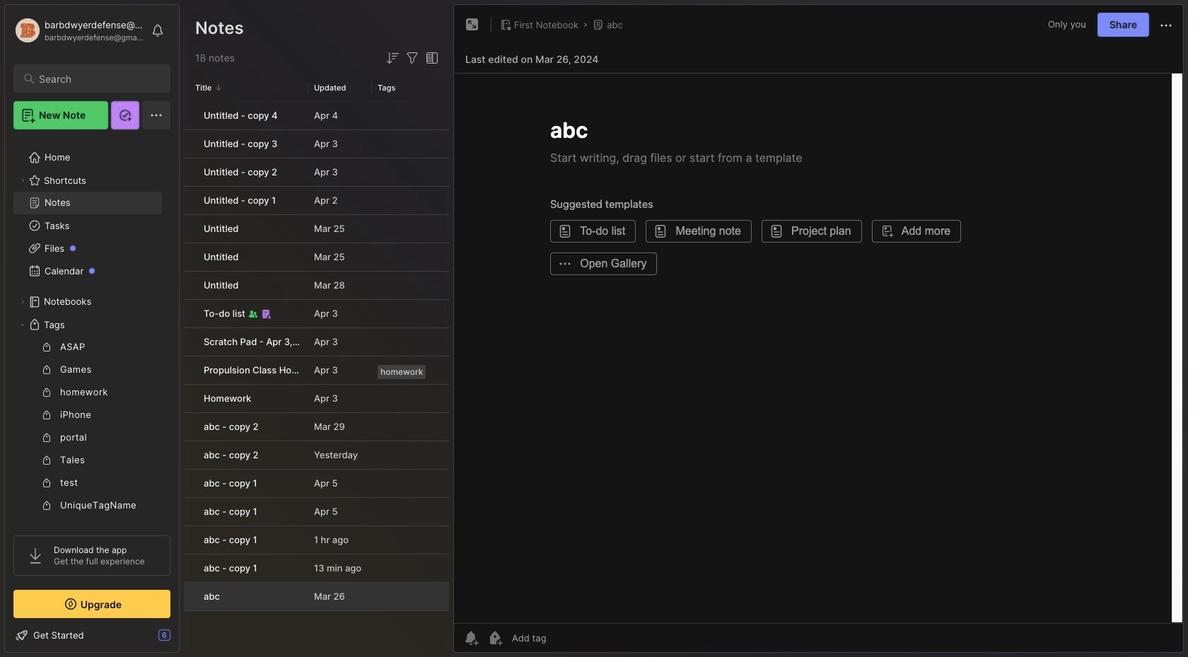 Task type: vqa. For each thing, say whether or not it's contained in the screenshot.
Close ICON
no



Task type: locate. For each thing, give the bounding box(es) containing it.
8 cell from the top
[[184, 300, 195, 328]]

Sort options field
[[384, 50, 401, 67]]

add tag image
[[487, 630, 504, 647]]

Note Editor text field
[[454, 73, 1184, 623]]

expand tags image
[[18, 321, 27, 329]]

tree
[[5, 138, 179, 594]]

12 cell from the top
[[184, 413, 195, 441]]

Account field
[[13, 16, 144, 45]]

5 cell from the top
[[184, 215, 195, 243]]

18 cell from the top
[[184, 583, 195, 611]]

7 cell from the top
[[184, 272, 195, 299]]

More actions field
[[1159, 16, 1176, 34]]

cell
[[184, 102, 195, 130], [184, 130, 195, 158], [184, 159, 195, 186], [184, 187, 195, 214], [184, 215, 195, 243], [184, 243, 195, 271], [184, 272, 195, 299], [184, 300, 195, 328], [184, 328, 195, 356], [184, 357, 195, 384], [184, 385, 195, 413], [184, 413, 195, 441], [184, 442, 195, 469], [184, 470, 195, 498], [184, 498, 195, 526], [184, 527, 195, 554], [184, 555, 195, 582], [184, 583, 195, 611]]

None search field
[[39, 70, 158, 87]]

add filters image
[[404, 50, 421, 67]]

15 cell from the top
[[184, 498, 195, 526]]

6 cell from the top
[[184, 243, 195, 271]]

row group
[[184, 102, 449, 612]]

group
[[13, 336, 162, 540]]

14 cell from the top
[[184, 470, 195, 498]]



Task type: describe. For each thing, give the bounding box(es) containing it.
4 cell from the top
[[184, 187, 195, 214]]

Help and Learning task checklist field
[[5, 624, 179, 647]]

Search text field
[[39, 72, 158, 86]]

main element
[[0, 0, 184, 657]]

11 cell from the top
[[184, 385, 195, 413]]

note window element
[[454, 4, 1185, 657]]

more actions image
[[1159, 17, 1176, 34]]

none search field inside main element
[[39, 70, 158, 87]]

tree inside main element
[[5, 138, 179, 594]]

Add tag field
[[511, 632, 618, 645]]

3 cell from the top
[[184, 159, 195, 186]]

expand note image
[[464, 16, 481, 33]]

click to collapse image
[[179, 631, 189, 648]]

group inside tree
[[13, 336, 162, 540]]

expand notebooks image
[[18, 298, 27, 306]]

16 cell from the top
[[184, 527, 195, 554]]

add a reminder image
[[463, 630, 480, 647]]

9 cell from the top
[[184, 328, 195, 356]]

View options field
[[421, 50, 441, 67]]

Add filters field
[[404, 50, 421, 67]]

1 cell from the top
[[184, 102, 195, 130]]

17 cell from the top
[[184, 555, 195, 582]]

10 cell from the top
[[184, 357, 195, 384]]

2 cell from the top
[[184, 130, 195, 158]]

13 cell from the top
[[184, 442, 195, 469]]



